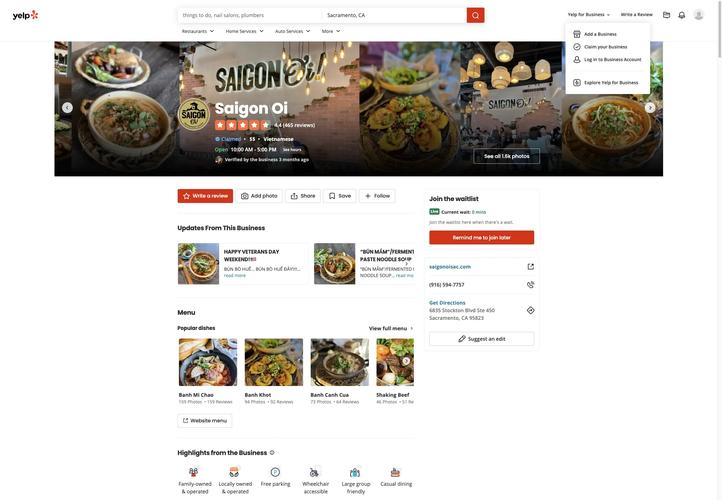 Task type: locate. For each thing, give the bounding box(es) containing it.
$$
[[250, 136, 255, 143]]

0 vertical spatial fish
[[422, 248, 433, 256]]

yelp for business
[[568, 12, 605, 18]]

casual_dining image
[[390, 465, 403, 478]]

projects image
[[663, 11, 671, 19]]

24 chevron down v2 image right auto services on the top left
[[305, 27, 312, 35]]

banh left mi
[[179, 392, 192, 399]]

2 join from the top
[[430, 219, 438, 225]]

edit
[[497, 336, 506, 343]]

add right the 24 camera v2 icon
[[251, 192, 261, 200]]

2 "bún from the top
[[361, 266, 372, 272]]

read down weekend!🇺🇸
[[224, 273, 234, 279]]

& down locally
[[222, 488, 226, 495]]

services for auto services
[[287, 28, 303, 34]]

1 horizontal spatial 159
[[207, 399, 215, 405]]

next image
[[403, 358, 410, 365]]

92
[[271, 399, 276, 405]]

owned down locally_owned_operated image
[[236, 481, 252, 488]]

1 vertical spatial "bún
[[361, 266, 372, 272]]

2 read from the left
[[396, 273, 406, 279]]

write a review link
[[619, 9, 656, 20]]

0 vertical spatial add
[[585, 31, 593, 37]]

24 chevron down v2 image inside more link
[[335, 27, 342, 35]]

1 vertical spatial fish
[[413, 266, 423, 272]]

noodle left soup…
[[361, 273, 379, 279]]

photo of saigon oi - sacramento, ca, us. coconut smash image
[[180, 42, 360, 177]]

0 horizontal spatial menu
[[212, 417, 227, 425]]

join down live
[[430, 219, 438, 225]]

for right explore
[[613, 80, 619, 86]]

1 none field from the left
[[183, 12, 318, 19]]

see all 1.6k photos
[[485, 153, 530, 160]]

1 services from the left
[[240, 28, 257, 34]]

noodle
[[377, 256, 397, 263], [361, 273, 379, 279]]

a for business
[[595, 31, 597, 37]]

1 join from the top
[[430, 195, 443, 203]]

24 chevron down v2 image inside home services link
[[258, 27, 265, 35]]

here
[[462, 219, 472, 225]]

bò down weekend!🇺🇸
[[235, 266, 241, 272]]

24 chevron down v2 image inside auto services 'link'
[[305, 27, 312, 35]]

1 vertical spatial join
[[430, 219, 438, 225]]

business up claim your business in the right top of the page
[[598, 31, 617, 37]]

info icon image
[[270, 451, 275, 456], [270, 451, 275, 456]]

menu right 'website'
[[212, 417, 227, 425]]

"bún for "bún mắm"/fermented fish paste noodle soup…
[[361, 266, 372, 272]]

0 horizontal spatial for
[[579, 12, 585, 18]]

4 photos from the left
[[383, 399, 397, 405]]

1 horizontal spatial add
[[585, 31, 593, 37]]

0 horizontal spatial see
[[283, 147, 290, 152]]

large group friendly
[[342, 481, 371, 495]]

1 horizontal spatial operated
[[227, 488, 249, 495]]

0 vertical spatial next image
[[647, 104, 655, 111]]

banh inside banh canh cua 73 photos
[[311, 392, 324, 399]]

operated
[[187, 488, 209, 495], [227, 488, 249, 495]]

yelp right explore
[[602, 80, 611, 86]]

more link
[[317, 23, 347, 41]]

the
[[250, 156, 258, 162], [444, 195, 455, 203], [439, 219, 445, 225], [228, 449, 238, 458]]

3
[[279, 156, 282, 162]]

photos inside banh canh cua 73 photos
[[317, 399, 331, 405]]

1 vertical spatial business
[[259, 156, 278, 162]]

blvd
[[466, 307, 476, 314]]

& down family-
[[182, 488, 186, 495]]

website menu
[[191, 417, 227, 425]]

24 add biz v2 image
[[574, 31, 581, 38]]

accessible
[[304, 488, 328, 495]]

photos inside shaking beef 46 photos
[[383, 399, 397, 405]]

24 camera v2 image
[[241, 192, 249, 200]]

2 159 from the left
[[207, 399, 215, 405]]

banh for banh canh cua
[[311, 392, 324, 399]]

0 horizontal spatial 159
[[179, 399, 187, 405]]

0 horizontal spatial none field
[[183, 12, 318, 19]]

1 vertical spatial paste
[[424, 266, 437, 272]]

saigon
[[215, 98, 269, 119]]

6835
[[430, 307, 441, 314]]

1 banh from the left
[[179, 392, 192, 399]]

veterans
[[242, 248, 268, 256]]

1 horizontal spatial for
[[613, 80, 619, 86]]

0 vertical spatial join
[[430, 195, 443, 203]]

follow button
[[359, 189, 396, 203]]

for up '24 add biz v2' icon
[[579, 12, 585, 18]]

1 vertical spatial next image
[[403, 260, 410, 268]]

read right soup…
[[396, 273, 406, 279]]

bò
[[235, 266, 241, 272], [267, 266, 273, 272]]

(916)
[[430, 281, 442, 288]]

write for write a review
[[193, 192, 206, 200]]

owned inside locally owned & operated
[[236, 481, 252, 488]]

in
[[594, 57, 598, 63]]

1 horizontal spatial paste
[[424, 266, 437, 272]]

menu
[[178, 308, 195, 317]]

website
[[191, 417, 211, 425]]

1 read from the left
[[224, 273, 234, 279]]

0 vertical spatial noodle
[[377, 256, 397, 263]]

4 reviews from the left
[[409, 399, 425, 405]]

0 vertical spatial business
[[609, 44, 628, 50]]

ca
[[462, 315, 469, 322]]

& for family-owned & operated
[[182, 488, 186, 495]]

reviews right 92
[[277, 399, 294, 405]]

1 owned from the left
[[196, 481, 212, 488]]

services right "auto"
[[287, 28, 303, 34]]

reviews for banh khot
[[277, 399, 294, 405]]

previous image
[[63, 104, 71, 111], [182, 260, 189, 268], [182, 358, 189, 365]]

0 vertical spatial yelp
[[568, 12, 578, 18]]

bún down weekend!🇺🇸
[[224, 266, 234, 272]]

159 down chao
[[207, 399, 215, 405]]

0 horizontal spatial business
[[259, 156, 278, 162]]

stockton
[[443, 307, 464, 314]]

24 chevron down v2 image
[[208, 27, 216, 35], [258, 27, 265, 35], [305, 27, 312, 35], [335, 27, 342, 35]]

bún right huế…
[[256, 266, 265, 272]]

1 24 chevron down v2 image from the left
[[208, 27, 216, 35]]

0 horizontal spatial banh
[[179, 392, 192, 399]]

1 horizontal spatial see
[[485, 153, 494, 160]]

noodle inside "bún mắm"/fermented fish paste  noodle soup
[[377, 256, 397, 263]]

2 vertical spatial previous image
[[182, 358, 189, 365]]

mắm"/fermented
[[375, 248, 421, 256], [373, 266, 412, 272]]

1 vertical spatial noodle
[[361, 273, 379, 279]]

mắm"/fermented up soup…
[[373, 266, 412, 272]]

the up 'current' at the top right of the page
[[444, 195, 455, 203]]

2 banh from the left
[[245, 392, 258, 399]]

fish inside "bún mắm"/fermented fish paste  noodle soup
[[422, 248, 433, 256]]

paste for "bún mắm"/fermented fish paste  noodle soup
[[361, 256, 376, 263]]

0 vertical spatial previous image
[[63, 104, 71, 111]]

1 horizontal spatial next image
[[647, 104, 655, 111]]

business up locally_owned_operated image
[[239, 449, 267, 458]]

business up log in to business account
[[609, 44, 628, 50]]

view full menu
[[369, 325, 407, 332]]

banh up 73
[[311, 392, 324, 399]]

24 claim v2 image
[[574, 43, 581, 51]]

huế…
[[242, 266, 255, 272]]

join the waitlist here when there's a wait.
[[430, 219, 514, 225]]

mắm"/fermented up 'soup'
[[375, 248, 421, 256]]

0 horizontal spatial operated
[[187, 488, 209, 495]]

photo of saigon oi - sacramento, ca, us. bun bo hue image
[[562, 42, 663, 177]]

waitlist down 'current' at the top right of the page
[[447, 219, 461, 225]]

a left review at the top of the page
[[207, 192, 211, 200]]

None search field
[[178, 8, 486, 23]]

reviews for shaking beef
[[409, 399, 425, 405]]

next image
[[647, 104, 655, 111], [403, 260, 410, 268]]

"bún inside "bún mắm"/fermented fish paste noodle soup…
[[361, 266, 372, 272]]

friendly
[[347, 488, 365, 495]]

0 horizontal spatial add
[[251, 192, 261, 200]]

to inside user actions element
[[599, 57, 603, 63]]

saigonoisac.com link
[[430, 263, 471, 270]]

business for highlights from the business
[[239, 449, 267, 458]]

photos down mi
[[188, 399, 202, 405]]

menu left 14 chevron right outline icon
[[393, 325, 407, 332]]

operated inside locally owned & operated
[[227, 488, 249, 495]]

1 159 from the left
[[179, 399, 187, 405]]

1 vertical spatial waitlist
[[447, 219, 461, 225]]

see all 1.6k photos link
[[474, 149, 540, 164]]

"bún mắm"/fermented fish paste  noodle soup
[[361, 248, 433, 263]]

operated for family-
[[187, 488, 209, 495]]

2 none field from the left
[[328, 12, 462, 19]]

5:00
[[257, 146, 268, 153]]

photos down khot
[[251, 399, 266, 405]]

waitlist up wait:
[[456, 195, 479, 203]]

add inside add photo link
[[251, 192, 261, 200]]

1 "bún from the top
[[361, 248, 374, 256]]

weekend!🇺🇸
[[224, 256, 257, 263]]

1 vertical spatial menu
[[212, 417, 227, 425]]

family-
[[179, 481, 196, 488]]

photos down canh
[[317, 399, 331, 405]]

reviews down cua
[[343, 399, 359, 405]]

fish
[[422, 248, 433, 256], [413, 266, 423, 272]]

noodle up soup…
[[377, 256, 397, 263]]

reviews right 51
[[409, 399, 425, 405]]

mins
[[476, 209, 487, 215]]

join
[[430, 195, 443, 203], [430, 219, 438, 225]]

0 horizontal spatial more
[[235, 273, 246, 279]]

soup
[[398, 256, 412, 263]]

0 horizontal spatial to
[[483, 234, 488, 241]]

24 chevron down v2 image left "auto"
[[258, 27, 265, 35]]

business down claim your business button
[[605, 57, 623, 63]]

reviews left 94
[[216, 399, 233, 405]]

photo of saigon oi - sacramento, ca, us. banh khot (mini crepe cakes) image
[[360, 42, 461, 177]]

business down pm
[[259, 156, 278, 162]]

operated down family-
[[187, 488, 209, 495]]

24 chevron down v2 image right restaurants
[[208, 27, 216, 35]]

24 star v2 image
[[183, 192, 190, 200]]

2 24 chevron down v2 image from the left
[[258, 27, 265, 35]]

4.4 star rating image
[[215, 120, 271, 130]]

3 banh from the left
[[311, 392, 324, 399]]

read more
[[396, 273, 418, 279]]

operated down locally
[[227, 488, 249, 495]]

1 vertical spatial yelp
[[602, 80, 611, 86]]

3 reviews from the left
[[343, 399, 359, 405]]

None field
[[183, 12, 318, 19], [328, 12, 462, 19]]

see left hours
[[283, 147, 290, 152]]

1 reviews from the left
[[216, 399, 233, 405]]

next image inside the "updates from this business" element
[[403, 260, 410, 268]]

business categories element
[[177, 23, 705, 41]]

highlights from the business
[[178, 449, 267, 458]]

0 vertical spatial write
[[622, 12, 633, 18]]

2 operated from the left
[[227, 488, 249, 495]]

more
[[235, 273, 246, 279], [407, 273, 418, 279]]

24 chevron down v2 image for auto services
[[305, 27, 312, 35]]

1 horizontal spatial menu
[[393, 325, 407, 332]]

2 services from the left
[[287, 28, 303, 34]]

2 owned from the left
[[236, 481, 252, 488]]

2 & from the left
[[222, 488, 226, 495]]

10:00
[[231, 146, 244, 153]]

add inside add a business button
[[585, 31, 593, 37]]

1 horizontal spatial write
[[622, 12, 633, 18]]

owned inside the family-owned & operated
[[196, 481, 212, 488]]

wheelchair accessible
[[303, 481, 329, 495]]

0
[[473, 209, 475, 215]]

pm
[[269, 146, 277, 153]]

1 vertical spatial mắm"/fermented
[[373, 266, 412, 272]]

services inside 'link'
[[287, 28, 303, 34]]

explore yelp for business
[[585, 80, 639, 86]]

1 bò from the left
[[235, 266, 241, 272]]

banh for banh khot
[[245, 392, 258, 399]]

waitlist for join the waitlist
[[456, 195, 479, 203]]

fish up saigonoisac.com link
[[422, 248, 433, 256]]

1 photos from the left
[[188, 399, 202, 405]]

beef
[[398, 392, 409, 399]]

24 external link v2 image
[[527, 263, 535, 271]]

0 horizontal spatial read
[[224, 273, 234, 279]]

business left the 16 chevron down v2 image
[[586, 12, 605, 18]]

1 horizontal spatial to
[[599, 57, 603, 63]]

0 vertical spatial waitlist
[[456, 195, 479, 203]]

64
[[337, 399, 342, 405]]

add right '24 add biz v2' icon
[[585, 31, 593, 37]]

& inside locally owned & operated
[[222, 488, 226, 495]]

save
[[339, 192, 351, 200]]

0 vertical spatial to
[[599, 57, 603, 63]]

more down huế…
[[235, 273, 246, 279]]

reviews for banh mi chao
[[216, 399, 233, 405]]

0 vertical spatial for
[[579, 12, 585, 18]]

join
[[490, 234, 499, 241]]

1 horizontal spatial more
[[407, 273, 418, 279]]

banh inside banh mi chao 159 photos
[[179, 392, 192, 399]]

1 vertical spatial previous image
[[182, 260, 189, 268]]

&
[[182, 488, 186, 495], [222, 488, 226, 495]]

0 horizontal spatial write
[[193, 192, 206, 200]]

add
[[585, 31, 593, 37], [251, 192, 261, 200]]

add photo
[[251, 192, 277, 200]]

2 photo of saigon oi - sacramento, ca, us. image from the left
[[71, 42, 180, 177]]

0 horizontal spatial owned
[[196, 481, 212, 488]]

see
[[283, 147, 290, 152], [485, 153, 494, 160]]

yelp up '24 add biz v2' icon
[[568, 12, 578, 18]]

0 horizontal spatial yelp
[[568, 12, 578, 18]]

wait.
[[504, 219, 514, 225]]

1 vertical spatial see
[[485, 153, 494, 160]]

a inside button
[[595, 31, 597, 37]]

mắm"/fermented inside "bún mắm"/fermented fish paste  noodle soup
[[375, 248, 421, 256]]

"bún mắm"/fermented fish paste noodle soup…
[[361, 266, 437, 279]]

1 vertical spatial add
[[251, 192, 261, 200]]

business
[[609, 44, 628, 50], [259, 156, 278, 162]]

paste inside "bún mắm"/fermented fish paste  noodle soup
[[361, 256, 376, 263]]

1 vertical spatial write
[[193, 192, 206, 200]]

Near text field
[[328, 12, 462, 19]]

website menu link
[[178, 414, 232, 428]]

a up claim on the top right
[[595, 31, 597, 37]]

1 vertical spatial to
[[483, 234, 488, 241]]

24 phone v2 image
[[527, 281, 535, 289]]

92 reviews
[[271, 399, 294, 405]]

2 reviews from the left
[[277, 399, 294, 405]]

photos down shaking
[[383, 399, 397, 405]]

24 save outline v2 image
[[329, 192, 336, 200]]

0 vertical spatial see
[[283, 147, 290, 152]]

photo of saigon oi - sacramento, ca, us. image
[[0, 42, 71, 177], [71, 42, 180, 177]]

photos
[[188, 399, 202, 405], [251, 399, 266, 405], [317, 399, 331, 405], [383, 399, 397, 405]]

banh inside banh khot 94 photos
[[245, 392, 258, 399]]

write inside user actions element
[[622, 12, 633, 18]]

paste for "bún mắm"/fermented fish paste noodle soup…
[[424, 266, 437, 272]]

1 horizontal spatial yelp
[[602, 80, 611, 86]]

1 operated from the left
[[187, 488, 209, 495]]

1 more from the left
[[235, 273, 246, 279]]

previous image inside menu element
[[182, 358, 189, 365]]

2 photos from the left
[[251, 399, 266, 405]]

owned down "family_owned_operated" image
[[196, 481, 212, 488]]

1 & from the left
[[182, 488, 186, 495]]

more down 'soup'
[[407, 273, 418, 279]]

159 up 16 external link v2 icon
[[179, 399, 187, 405]]

1 vertical spatial for
[[613, 80, 619, 86]]

0 vertical spatial menu
[[393, 325, 407, 332]]

log in to business account button
[[571, 53, 645, 66]]

see left the all
[[485, 153, 494, 160]]

canh
[[325, 392, 338, 399]]

2 horizontal spatial banh
[[311, 392, 324, 399]]

159
[[179, 399, 187, 405], [207, 399, 215, 405]]

previous image inside the "updates from this business" element
[[182, 260, 189, 268]]

0 vertical spatial mắm"/fermented
[[375, 248, 421, 256]]

highlights
[[178, 449, 210, 458]]

14 chevron right outline image
[[410, 326, 414, 331]]

bò left "huế"
[[267, 266, 273, 272]]

159 inside banh mi chao 159 photos
[[179, 399, 187, 405]]

24 directions v2 image
[[527, 307, 535, 314]]

soup…
[[380, 273, 395, 279]]

1 horizontal spatial owned
[[236, 481, 252, 488]]

0 horizontal spatial paste
[[361, 256, 376, 263]]

& for locally owned & operated
[[222, 488, 226, 495]]

to right in at top right
[[599, 57, 603, 63]]

3 photos from the left
[[317, 399, 331, 405]]

& inside the family-owned & operated
[[182, 488, 186, 495]]

4 24 chevron down v2 image from the left
[[335, 27, 342, 35]]

paste inside "bún mắm"/fermented fish paste noodle soup…
[[424, 266, 437, 272]]

1 horizontal spatial read
[[396, 273, 406, 279]]

services right home on the top left of the page
[[240, 28, 257, 34]]

1 horizontal spatial bò
[[267, 266, 273, 272]]

1 horizontal spatial none field
[[328, 12, 462, 19]]

0 horizontal spatial next image
[[403, 260, 410, 268]]

1 horizontal spatial bún
[[256, 266, 265, 272]]

popular dishes
[[178, 325, 215, 332]]

verified by the business 3 months ago
[[225, 156, 309, 162]]

see hours
[[283, 147, 301, 152]]

dining
[[398, 481, 413, 488]]

write left review
[[622, 12, 633, 18]]

all
[[495, 153, 501, 160]]

banh canh cua image
[[311, 339, 369, 386]]

ste
[[478, 307, 485, 314]]

1 horizontal spatial business
[[609, 44, 628, 50]]

maria w. image
[[694, 9, 705, 20]]

24 yelp for biz v2 image
[[574, 79, 581, 87]]

casual
[[381, 481, 397, 488]]

1 horizontal spatial &
[[222, 488, 226, 495]]

24 chevron down v2 image inside "restaurants" link
[[208, 27, 216, 35]]

mắm"/fermented inside "bún mắm"/fermented fish paste noodle soup…
[[373, 266, 412, 272]]

search image
[[472, 12, 480, 19]]

fish inside "bún mắm"/fermented fish paste noodle soup…
[[413, 266, 423, 272]]

24 friends v2 image
[[574, 56, 581, 64]]

auto
[[276, 28, 285, 34]]

(465
[[283, 122, 293, 129]]

"bún inside "bún mắm"/fermented fish paste  noodle soup
[[361, 248, 374, 256]]

1 bún from the left
[[224, 266, 234, 272]]

waitlist
[[456, 195, 479, 203], [447, 219, 461, 225]]

3 24 chevron down v2 image from the left
[[305, 27, 312, 35]]

0 vertical spatial "bún
[[361, 248, 374, 256]]

join for join the waitlist here when there's a wait.
[[430, 219, 438, 225]]

noodle inside "bún mắm"/fermented fish paste noodle soup…
[[361, 273, 379, 279]]

a left review
[[634, 12, 637, 18]]

to right me
[[483, 234, 488, 241]]

0 horizontal spatial services
[[240, 28, 257, 34]]

banh up 94
[[245, 392, 258, 399]]

24 share v2 image
[[291, 192, 298, 200]]

wait:
[[460, 209, 471, 215]]

0 vertical spatial paste
[[361, 256, 376, 263]]

0 horizontal spatial &
[[182, 488, 186, 495]]

0 horizontal spatial bò
[[235, 266, 241, 272]]

join up live
[[430, 195, 443, 203]]

24 chevron down v2 image right more
[[335, 27, 342, 35]]

1 horizontal spatial banh
[[245, 392, 258, 399]]

by
[[244, 156, 249, 162]]

business right this
[[237, 224, 265, 233]]

write right 24 star v2 image
[[193, 192, 206, 200]]

450
[[487, 307, 495, 314]]

fish for "bún mắm"/fermented fish paste  noodle soup
[[422, 248, 433, 256]]

"bún for "bún mắm"/fermented fish paste  noodle soup
[[361, 248, 374, 256]]

0 horizontal spatial bún
[[224, 266, 234, 272]]

fish up read more
[[413, 266, 423, 272]]

business down account
[[620, 80, 639, 86]]

1 horizontal spatial services
[[287, 28, 303, 34]]

operated inside the family-owned & operated
[[187, 488, 209, 495]]



Task type: vqa. For each thing, say whether or not it's contained in the screenshot.
159
yes



Task type: describe. For each thing, give the bounding box(es) containing it.
saigonoisac.com
[[430, 263, 471, 270]]

banh mi chao image
[[179, 339, 237, 386]]

this
[[223, 224, 236, 233]]

4.4
[[275, 122, 282, 129]]

write for write a review
[[622, 12, 633, 18]]

photo of saigon oi - sacramento, ca, us. so darn cute!! image
[[461, 42, 562, 177]]

mắm"/fermented for soup…
[[373, 266, 412, 272]]

business for updates from this business
[[237, 224, 265, 233]]

saigon oi
[[215, 98, 288, 119]]

owned for locally owned & operated
[[236, 481, 252, 488]]

write a review
[[622, 12, 653, 18]]

banh for banh mi chao
[[179, 392, 192, 399]]

add a business
[[585, 31, 617, 37]]

24 pencil v2 image
[[459, 335, 466, 343]]

2 bò from the left
[[267, 266, 273, 272]]

hours
[[291, 147, 301, 152]]

16 claim filled v2 image
[[215, 137, 220, 142]]

94
[[245, 399, 250, 405]]

46
[[377, 399, 382, 405]]

photos inside banh khot 94 photos
[[251, 399, 266, 405]]

24 chevron down v2 image for home services
[[258, 27, 265, 35]]

đây!!!!…
[[284, 266, 301, 272]]

family_owned_operated image
[[189, 465, 202, 478]]

day
[[269, 248, 279, 256]]

Find text field
[[183, 12, 318, 19]]

mi
[[193, 392, 200, 399]]

add for add a business
[[585, 31, 593, 37]]

claim
[[585, 44, 597, 50]]

khot
[[259, 392, 271, 399]]

to for business
[[599, 57, 603, 63]]

current
[[442, 209, 459, 215]]

159 reviews
[[207, 399, 233, 405]]

family-owned & operated
[[179, 481, 212, 495]]

oi
[[272, 98, 288, 119]]

24 chevron down v2 image for restaurants
[[208, 27, 216, 35]]

waitlist for join the waitlist here when there's a wait.
[[447, 219, 461, 225]]

join the waitlist
[[430, 195, 479, 203]]

live
[[431, 209, 439, 214]]

group
[[357, 481, 371, 488]]

fish for "bún mắm"/fermented fish paste noodle soup…
[[413, 266, 423, 272]]

4.4 (465 reviews)
[[275, 122, 315, 129]]

happy
[[224, 248, 241, 256]]

write a review link
[[178, 189, 233, 203]]

business for log in to business account
[[605, 57, 623, 63]]

remind me to join later button
[[430, 231, 535, 245]]

review
[[212, 192, 228, 200]]

join for join the waitlist
[[430, 195, 443, 203]]

locally_owned_operated image
[[229, 465, 242, 478]]

claim your business button
[[571, 41, 645, 53]]

2 more from the left
[[407, 273, 418, 279]]

next image for previous icon to the top
[[647, 104, 655, 111]]

photo
[[263, 192, 277, 200]]

wheelchair_accessible image
[[310, 465, 322, 478]]

24 add v2 image
[[365, 192, 372, 200]]

locally
[[219, 481, 235, 488]]

add for add photo
[[251, 192, 261, 200]]

notifications image
[[679, 11, 686, 19]]

photos inside banh mi chao 159 photos
[[188, 399, 202, 405]]

a for review
[[634, 12, 637, 18]]

business inside button
[[609, 44, 628, 50]]

an
[[489, 336, 495, 343]]

16 external link v2 image
[[183, 418, 188, 423]]

services for home services
[[240, 28, 257, 34]]

operated for locally
[[227, 488, 249, 495]]

see hours link
[[280, 146, 304, 154]]

the right by
[[250, 156, 258, 162]]

ago
[[301, 156, 309, 162]]

see for see all 1.6k photos
[[485, 153, 494, 160]]

(465 reviews) link
[[283, 122, 315, 129]]

there's
[[486, 219, 500, 225]]

add photo link
[[236, 189, 283, 203]]

restaurants
[[182, 28, 207, 34]]

the right from
[[228, 449, 238, 458]]

the down live
[[439, 219, 445, 225]]

a left wait.
[[501, 219, 503, 225]]

open 10:00 am - 5:00 pm
[[215, 146, 277, 153]]

restaurants link
[[177, 23, 221, 41]]

vietnamese link
[[264, 136, 294, 143]]

large_group_friendly image
[[350, 465, 363, 478]]

reviews)
[[295, 122, 315, 129]]

free_parking image
[[269, 465, 282, 478]]

updates
[[178, 224, 204, 233]]

casual dining
[[381, 481, 413, 488]]

user actions element
[[563, 8, 714, 94]]

happy veterans day weekend!🇺🇸 image
[[178, 243, 219, 285]]

noodle for soup
[[377, 256, 397, 263]]

add a business button
[[571, 28, 645, 41]]

more inside "happy veterans day weekend!🇺🇸 bún bò huế… bún bò huế đây!!!!… read more"
[[235, 273, 246, 279]]

51
[[402, 399, 408, 405]]

to for join
[[483, 234, 488, 241]]

auto services
[[276, 28, 303, 34]]

account
[[624, 57, 642, 63]]

95823
[[470, 315, 484, 322]]

view
[[369, 325, 382, 332]]

parking
[[273, 481, 291, 488]]

noodle for soup…
[[361, 273, 379, 279]]

next image for previous icon in the the "updates from this business" element
[[403, 260, 410, 268]]

see for see hours
[[283, 147, 290, 152]]

594-
[[443, 281, 453, 288]]

write a review
[[193, 192, 228, 200]]

(916) 594-7757
[[430, 281, 465, 288]]

1 photo of saigon oi - sacramento, ca, us. image from the left
[[0, 42, 71, 177]]

photos
[[512, 153, 530, 160]]

mắm"/fermented for soup
[[375, 248, 421, 256]]

photo of saigon oi - sacramento, ca, us. coconut coffee image
[[663, 42, 723, 177]]

happy veterans day weekend!🇺🇸 bún bò huế… bún bò huế đây!!!!… read more
[[224, 248, 301, 279]]

locally owned & operated
[[219, 481, 252, 495]]

huế
[[274, 266, 283, 272]]

months
[[283, 156, 300, 162]]

later
[[500, 234, 511, 241]]

"bún mắm"/fermented fish paste  noodle soup image
[[314, 243, 355, 285]]

none field find
[[183, 12, 318, 19]]

reviews for banh canh cua
[[343, 399, 359, 405]]

follow
[[375, 192, 390, 200]]

dishes
[[199, 325, 215, 332]]

business for explore yelp for business
[[620, 80, 639, 86]]

updates from this business element
[[168, 213, 445, 288]]

suggest an edit
[[469, 336, 506, 343]]

16 chevron down v2 image
[[606, 12, 611, 17]]

24 chevron down v2 image for more
[[335, 27, 342, 35]]

directions
[[440, 300, 466, 306]]

shaking beef 46 photos
[[377, 392, 409, 405]]

none field near
[[328, 12, 462, 19]]

shaking beef image
[[377, 339, 435, 386]]

explore
[[585, 80, 601, 86]]

read inside "happy veterans day weekend!🇺🇸 bún bò huế… bún bò huế đây!!!!… read more"
[[224, 273, 234, 279]]

73
[[311, 399, 316, 405]]

banh khot image
[[245, 339, 303, 386]]

2 bún from the left
[[256, 266, 265, 272]]

wheelchair
[[303, 481, 329, 488]]

chao
[[201, 392, 214, 399]]

a for review
[[207, 192, 211, 200]]

menu element
[[168, 298, 436, 428]]

me
[[474, 234, 482, 241]]

owned for family-owned & operated
[[196, 481, 212, 488]]

suggest
[[469, 336, 488, 343]]

claim your business
[[585, 44, 628, 50]]



